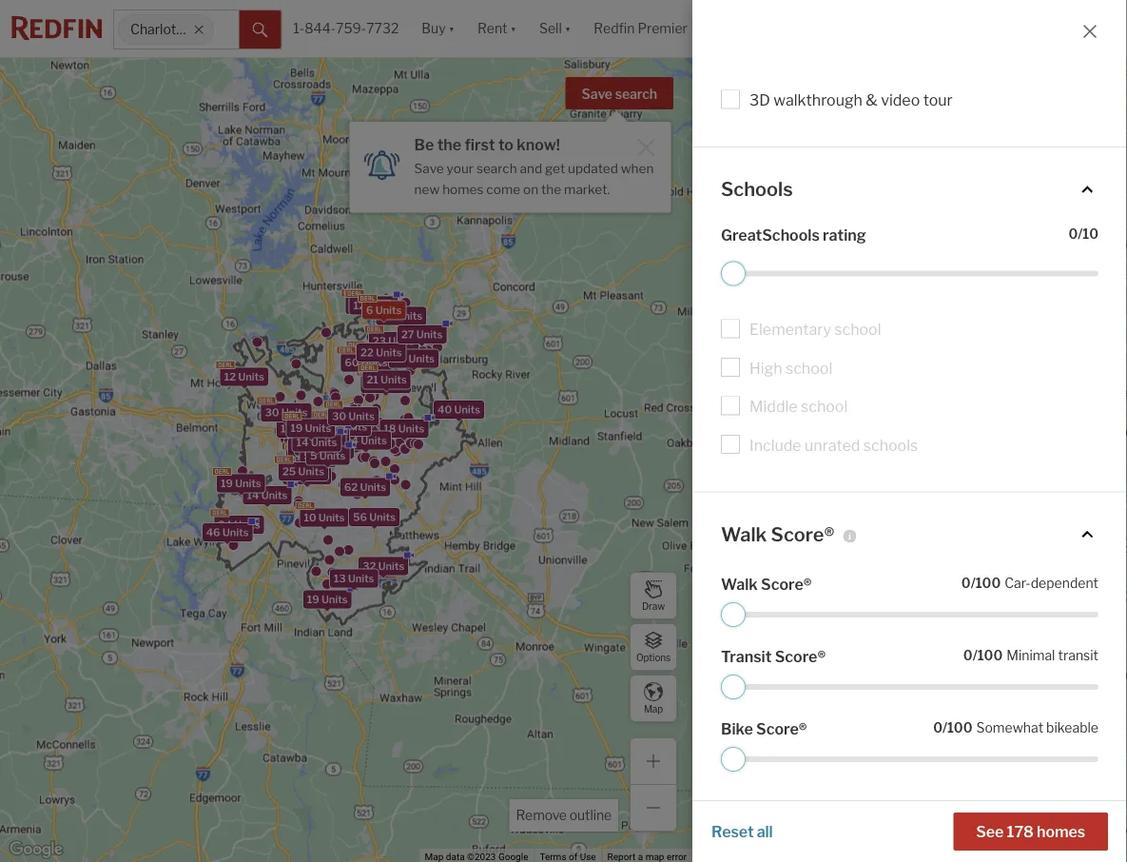 Task type: locate. For each thing, give the bounding box(es) containing it.
homes
[[443, 181, 484, 197], [1038, 822, 1086, 841]]

1 horizontal spatial save
[[582, 86, 613, 102]]

rd right the pineville at the right of the page
[[836, 729, 851, 743]]

0 horizontal spatial redfin
[[594, 20, 635, 37]]

beds
[[961, 493, 990, 507]]

8 inside map region
[[299, 446, 306, 459]]

price button up $2,455+
[[851, 479, 881, 521]]

0 vertical spatial 2-
[[961, 573, 972, 586]]

1801
[[736, 807, 762, 821]]

price up $2,455+
[[851, 493, 881, 507]]

2- left the somewhat
[[961, 729, 972, 743]]

google image
[[5, 838, 68, 862]]

8 for 8 units
[[299, 446, 306, 459]]

1 vertical spatial homes
[[1038, 822, 1086, 841]]

day right 2.5-3.5
[[1073, 729, 1092, 743]]

5 units down 26 units
[[310, 450, 346, 462]]

1 vertical spatial 3.5
[[1018, 846, 1035, 860]]

5 day from the top
[[1073, 729, 1092, 743]]

< down dependent
[[1056, 612, 1062, 625]]

dr
[[833, 573, 846, 586]]

58
[[1056, 846, 1071, 860]]

school right elementary
[[835, 320, 882, 339]]

hawkins
[[765, 690, 811, 704]]

0 vertical spatial school
[[835, 320, 882, 339]]

school
[[835, 320, 882, 339], [786, 359, 833, 377], [801, 397, 848, 416]]

1 vertical spatial save
[[415, 160, 444, 176]]

homes down your
[[443, 181, 484, 197]]

37 units
[[355, 351, 396, 363]]

1 horizontal spatial 12
[[281, 422, 293, 435]]

0 vertical spatial 23
[[350, 299, 363, 311]]

2 vertical spatial 23 units
[[393, 353, 435, 365]]

day up 8 days
[[1073, 534, 1092, 547]]

2 walk from the top
[[721, 575, 758, 593]]

23 up the 21 units
[[393, 353, 407, 365]]

charlotte left remove charlotte image
[[130, 21, 189, 37]]

schools
[[864, 436, 919, 454]]

school up unrated
[[801, 397, 848, 416]]

6 day from the top
[[1073, 807, 1092, 821]]

0 vertical spatial price button
[[827, 131, 908, 169]]

0 vertical spatial walk score®
[[721, 523, 835, 546]]

3 right •
[[1018, 142, 1026, 158]]

6 < 1 day from the top
[[1056, 807, 1092, 821]]

days right 'car-'
[[1066, 573, 1091, 586]]

day for 6336 providence rd
[[1073, 612, 1092, 625]]

1 vertical spatial redfin
[[1075, 493, 1114, 507]]

1 vertical spatial price
[[851, 493, 881, 507]]

submit search image
[[253, 23, 268, 38]]

1 horizontal spatial homes
[[1038, 822, 1086, 841]]

34 up 25 units
[[290, 452, 304, 465]]

1 vertical spatial the
[[542, 181, 562, 197]]

0 vertical spatial 3.5
[[1029, 729, 1047, 743]]

2.5-3.5
[[1008, 729, 1047, 743]]

1 horizontal spatial the
[[542, 181, 562, 197]]

/100 for transit score®
[[973, 647, 1003, 663]]

to
[[499, 135, 514, 154]]

1-2 up see 178 homes
[[1008, 807, 1025, 821]]

walk up 6336
[[721, 575, 758, 593]]

0 horizontal spatial 8
[[299, 446, 306, 459]]

1 1-3 from the top
[[961, 651, 978, 664]]

3 left 'car-'
[[972, 573, 979, 586]]

score®
[[772, 523, 835, 546], [762, 575, 812, 593], [775, 647, 826, 666], [757, 720, 808, 738]]

0 vertical spatial search
[[616, 86, 658, 102]]

for rent button
[[721, 131, 819, 169]]

save search button
[[566, 77, 674, 109]]

4 day from the top
[[1073, 690, 1092, 704]]

14 units
[[327, 422, 367, 434], [297, 436, 337, 449], [247, 489, 288, 501]]

5020
[[736, 651, 766, 664]]

2 horizontal spatial 12 units
[[354, 299, 394, 312]]

price down 3d walkthrough & video tour
[[839, 142, 871, 158]]

the right on
[[542, 181, 562, 197]]

56
[[353, 511, 367, 523]]

transit
[[721, 647, 772, 666]]

0 vertical spatial 8
[[299, 446, 306, 459]]

search inside save your search and get updated when new homes come on the market.
[[477, 160, 517, 176]]

32 units
[[363, 560, 405, 573]]

1-3 up see
[[961, 807, 978, 821]]

2 vertical spatial 14 units
[[247, 489, 288, 501]]

39 units
[[380, 310, 423, 322]]

greatschools rating
[[721, 226, 867, 245]]

price inside button
[[839, 142, 871, 158]]

5 down the "4"
[[304, 450, 311, 462]]

minimal
[[1007, 647, 1056, 663]]

5 < from the top
[[1056, 729, 1062, 743]]

< 1 day up 8 days
[[1056, 534, 1092, 547]]

1 vertical spatial walk score®
[[721, 575, 812, 593]]

60
[[345, 356, 359, 369]]

844-
[[305, 20, 336, 37]]

24 units
[[218, 519, 260, 531]]

3 left minimal
[[970, 651, 978, 664]]

< 1 day for 1932 hawkins st
[[1056, 690, 1092, 704]]

apartments
[[821, 77, 942, 102]]

schools link
[[721, 176, 1099, 202]]

None range field
[[721, 261, 1099, 286], [721, 602, 1099, 627], [721, 675, 1099, 700], [721, 747, 1099, 772], [721, 261, 1099, 286], [721, 602, 1099, 627], [721, 675, 1099, 700], [721, 747, 1099, 772]]

0 vertical spatial price
[[839, 142, 871, 158]]

8 for 8 days
[[1056, 573, 1064, 586]]

1 horizontal spatial 12 units
[[281, 422, 321, 435]]

46 units
[[206, 526, 249, 539]]

1 vertical spatial 8
[[1056, 573, 1064, 586]]

1-2 down the 0 /100 car-dependent at the right bottom of page
[[961, 612, 977, 625]]

the right the be
[[438, 135, 462, 154]]

0 horizontal spatial 34 units
[[290, 452, 333, 465]]

< 1 day for 1801 interface ln
[[1056, 807, 1092, 821]]

0 vertical spatial 178
[[721, 196, 745, 213]]

price button down &
[[827, 131, 908, 169]]

all
[[757, 822, 773, 841]]

1 vertical spatial 34
[[290, 452, 304, 465]]

23 up 37 units
[[373, 335, 386, 348]]

1 horizontal spatial 34
[[345, 434, 359, 447]]

0 horizontal spatial 30 units
[[265, 406, 308, 419]]

1932 hawkins st
[[736, 690, 825, 704]]

high
[[750, 359, 783, 377]]

options
[[637, 652, 671, 664]]

1 < from the top
[[1056, 534, 1062, 547]]

1 horizontal spatial search
[[616, 86, 658, 102]]

redfin right on
[[1075, 493, 1114, 507]]

< 1 day up 58 days
[[1056, 807, 1092, 821]]

day
[[1073, 534, 1092, 547], [1073, 612, 1092, 625], [1073, 651, 1092, 664], [1073, 690, 1092, 704], [1073, 729, 1092, 743], [1073, 807, 1092, 821]]

< 1 day
[[1056, 534, 1092, 547], [1056, 612, 1092, 625], [1056, 651, 1092, 664], [1056, 690, 1092, 704], [1056, 729, 1092, 743], [1056, 807, 1092, 821]]

see 178 homes button
[[954, 813, 1109, 851]]

1 vertical spatial 178
[[1008, 822, 1034, 841]]

0 vertical spatial 2-3
[[961, 573, 979, 586]]

0 horizontal spatial charlotte
[[130, 21, 189, 37]]

1 down dependent
[[1065, 612, 1070, 625]]

redfin premier
[[594, 20, 688, 37]]

6 < from the top
[[1056, 807, 1062, 821]]

1 horizontal spatial 8
[[1056, 573, 1064, 586]]

and
[[520, 160, 543, 176]]

price
[[839, 142, 871, 158], [851, 493, 881, 507]]

2 vertical spatial school
[[801, 397, 848, 416]]

34 down 155 units
[[345, 434, 359, 447]]

homes inside button
[[1038, 822, 1086, 841]]

save your search and get updated when new homes come on the market.
[[415, 160, 654, 197]]

3 1-3 from the top
[[961, 807, 978, 821]]

759-
[[336, 20, 367, 37]]

2- left 'car-'
[[961, 573, 972, 586]]

school for middle school
[[801, 397, 848, 416]]

1 vertical spatial 23 units
[[373, 335, 415, 348]]

26 units
[[313, 437, 355, 450]]

search down redfin premier button at the top right
[[616, 86, 658, 102]]

day up 'transit'
[[1073, 612, 1092, 625]]

walk score® link
[[721, 521, 1099, 547]]

< right 2.5-3.5
[[1056, 729, 1062, 743]]

1 vertical spatial search
[[477, 160, 517, 176]]

0 horizontal spatial 12 units
[[224, 371, 265, 383]]

10
[[304, 512, 317, 524]]

1 vertical spatial days
[[1074, 846, 1099, 860]]

$2,241+
[[851, 612, 893, 625]]

20 units
[[300, 435, 342, 448]]

6023
[[736, 573, 765, 586]]

map button
[[630, 675, 678, 722]]

1 vertical spatial /mo
[[897, 690, 918, 704]]

< 1 day down dependent
[[1056, 612, 1092, 625]]

0 vertical spatial save
[[582, 86, 613, 102]]

0 vertical spatial /100
[[971, 575, 1001, 591]]

/10
[[1079, 226, 1099, 242]]

< for 1932 hawkins st
[[1056, 690, 1062, 704]]

school down elementary school
[[786, 359, 833, 377]]

< right 2.5 at the right bottom
[[1056, 690, 1062, 704]]

schools
[[721, 178, 794, 201]]

2 horizontal spatial 14
[[327, 422, 339, 434]]

6336
[[736, 612, 766, 625]]

4 1-3 from the top
[[961, 846, 978, 860]]

1 vertical spatial 34 units
[[290, 452, 333, 465]]

24
[[218, 519, 232, 531]]

2 down the 0 /100 car-dependent at the right bottom of page
[[970, 612, 977, 625]]

178 inside button
[[1008, 822, 1034, 841]]

save inside button
[[582, 86, 613, 102]]

providence
[[768, 612, 829, 625]]

1 horizontal spatial 14
[[297, 436, 309, 449]]

30 units up 26 units
[[332, 410, 375, 423]]

< 1 day up bikeable
[[1056, 690, 1092, 704]]

2 vertical spatial 12 units
[[281, 422, 321, 435]]

save up new
[[415, 160, 444, 176]]

save up updated
[[582, 86, 613, 102]]

3.5 down see 178 homes
[[1018, 846, 1035, 860]]

1 vertical spatial rd
[[836, 729, 851, 743]]

photo of deep green ct, charlotte, nc 28269 image
[[693, 230, 1128, 478]]

30 units up the 20
[[265, 406, 308, 419]]

redfin
[[594, 20, 635, 37], [1075, 493, 1114, 507]]

2 < from the top
[[1056, 612, 1062, 625]]

178 up 1-3.5
[[1008, 822, 1034, 841]]

walk score® down address button
[[721, 523, 835, 546]]

days for 8 days
[[1066, 573, 1091, 586]]

178 left rentals
[[721, 196, 745, 213]]

charlotte up rent at the top right of page
[[721, 77, 816, 102]]

1 vertical spatial school
[[786, 359, 833, 377]]

2 vertical spatial /100
[[943, 720, 973, 736]]

< 1 day right minimal
[[1056, 651, 1092, 664]]

7 units
[[299, 440, 334, 453], [315, 444, 350, 456]]

5 < 1 day from the top
[[1056, 729, 1092, 743]]

0 horizontal spatial the
[[438, 135, 462, 154]]

0 vertical spatial rd
[[831, 612, 846, 625]]

/mo right $2,220+
[[897, 690, 918, 704]]

0 horizontal spatial 14
[[247, 489, 259, 501]]

walk down address button
[[721, 523, 768, 546]]

< 1 day right 2.5-3.5
[[1056, 729, 1092, 743]]

for rent
[[734, 142, 782, 158]]

< right minimal
[[1056, 651, 1062, 664]]

1 right 2.5-3.5
[[1065, 729, 1070, 743]]

2705 haverford pl
[[736, 768, 834, 782]]

walk score® up 6336
[[721, 575, 812, 593]]

beds button
[[961, 479, 990, 521]]

0 vertical spatial 34
[[345, 434, 359, 447]]

0 vertical spatial /mo
[[895, 612, 916, 625]]

0 horizontal spatial homes
[[443, 181, 484, 197]]

44 units
[[365, 378, 407, 390]]

1-3 left minimal
[[961, 651, 978, 664]]

25 units
[[283, 466, 325, 478]]

/100 for walk score®
[[971, 575, 1001, 591]]

4 < 1 day from the top
[[1056, 690, 1092, 704]]

1 horizontal spatial redfin
[[1075, 493, 1114, 507]]

1 vertical spatial /100
[[973, 647, 1003, 663]]

0 horizontal spatial 12
[[224, 371, 236, 383]]

updated
[[568, 160, 619, 176]]

12
[[354, 299, 366, 312], [224, 371, 236, 383], [281, 422, 293, 435]]

/mo
[[895, 612, 916, 625], [897, 690, 918, 704]]

0 for greatschools rating
[[1069, 226, 1079, 242]]

day right minimal
[[1073, 651, 1092, 664]]

0 horizontal spatial 34
[[290, 452, 304, 465]]

2 1-3 from the top
[[961, 690, 978, 704]]

5 down 26
[[310, 450, 317, 462]]

2.5-
[[1008, 729, 1029, 743]]

charlotte for charlotte
[[130, 21, 189, 37]]

/100 left 'car-'
[[971, 575, 1001, 591]]

40
[[438, 404, 452, 416]]

3
[[1018, 142, 1026, 158], [972, 573, 979, 586], [970, 651, 978, 664], [970, 690, 978, 704], [972, 729, 979, 743], [970, 807, 978, 821], [970, 846, 978, 860]]

/100 left the somewhat
[[943, 720, 973, 736]]

0 horizontal spatial 23
[[350, 299, 363, 311]]

5 units down 4 units
[[304, 450, 339, 462]]

23 left 6
[[350, 299, 363, 311]]

days right '58'
[[1074, 846, 1099, 860]]

2-3 left 2.5-
[[961, 729, 979, 743]]

1-3 up the somewhat
[[961, 690, 978, 704]]

1-3 down see
[[961, 846, 978, 860]]

2 2- from the top
[[961, 729, 972, 743]]

0 vertical spatial charlotte
[[130, 21, 189, 37]]

3 left 1-2.5
[[970, 690, 978, 704]]

27 units
[[402, 328, 443, 341]]

26
[[313, 437, 327, 450]]

search inside button
[[616, 86, 658, 102]]

/100 for bike score®
[[943, 720, 973, 736]]

1 vertical spatial charlotte
[[721, 77, 816, 102]]

3 inside button
[[1018, 142, 1026, 158]]

days
[[1066, 573, 1091, 586], [1074, 846, 1099, 860]]

2-3
[[961, 573, 979, 586], [961, 729, 979, 743]]

2 vertical spatial 23
[[393, 353, 407, 365]]

1 vertical spatial 14 units
[[297, 436, 337, 449]]

come
[[487, 181, 521, 197]]

0 vertical spatial homes
[[443, 181, 484, 197]]

0 left 'car-'
[[962, 575, 971, 591]]

0 vertical spatial redfin
[[594, 20, 635, 37]]

be the first to know! dialog
[[350, 110, 672, 213]]

1 horizontal spatial charlotte
[[721, 77, 816, 102]]

2 day from the top
[[1073, 612, 1092, 625]]

elementary
[[750, 320, 832, 339]]

1 vertical spatial 2-
[[961, 729, 972, 743]]

homes up '58'
[[1038, 822, 1086, 841]]

/mo right $2,241+
[[895, 612, 916, 625]]

34 units down 155 units
[[345, 434, 387, 447]]

day for 1932 hawkins st
[[1073, 690, 1092, 704]]

0 left minimal
[[964, 647, 973, 663]]

days for 58 days
[[1074, 846, 1099, 860]]

the inside save your search and get updated when new homes come on the market.
[[542, 181, 562, 197]]

4928
[[736, 729, 765, 743]]

see
[[977, 822, 1005, 841]]

save inside save your search and get updated when new homes come on the market.
[[415, 160, 444, 176]]

< up see 178 homes
[[1056, 807, 1062, 821]]

1 horizontal spatial 34 units
[[345, 434, 387, 447]]

on
[[1056, 493, 1073, 507]]

2 < 1 day from the top
[[1056, 612, 1092, 625]]

new
[[705, 242, 729, 253]]

0 vertical spatial walk
[[721, 523, 768, 546]]

remove
[[516, 808, 567, 824]]

2 left dependent
[[1008, 573, 1015, 586]]

0 horizontal spatial search
[[477, 160, 517, 176]]

1 vertical spatial 2-3
[[961, 729, 979, 743]]

20
[[300, 435, 314, 448]]

1 horizontal spatial 7
[[315, 444, 322, 456]]

day up 58 days
[[1073, 807, 1092, 821]]

0 left the somewhat
[[934, 720, 943, 736]]

save
[[582, 86, 613, 102], [415, 160, 444, 176]]

0 horizontal spatial save
[[415, 160, 444, 176]]

3.5
[[1029, 729, 1047, 743], [1018, 846, 1035, 860]]

map region
[[0, 0, 808, 862]]

0 vertical spatial the
[[438, 135, 462, 154]]

1 horizontal spatial 178
[[1008, 822, 1034, 841]]

2 vertical spatial 14
[[247, 489, 259, 501]]

34 units up 25 units
[[290, 452, 333, 465]]

5
[[304, 450, 311, 462], [310, 450, 317, 462]]

0 horizontal spatial 178
[[721, 196, 745, 213]]

0 left favorite button image
[[1069, 226, 1079, 242]]

0 vertical spatial days
[[1066, 573, 1091, 586]]

1 5 units from the left
[[304, 450, 339, 462]]

4 < from the top
[[1056, 690, 1062, 704]]

day up bikeable
[[1073, 690, 1092, 704]]

rd left $2,241+
[[831, 612, 846, 625]]

3.5 left bikeable
[[1029, 729, 1047, 743]]

2 horizontal spatial 12
[[354, 299, 366, 312]]

0 for bike
[[934, 720, 943, 736]]

2705
[[736, 768, 765, 782]]

redfin left premier
[[594, 20, 635, 37]]

/100 left minimal
[[973, 647, 1003, 663]]

walk
[[721, 523, 768, 546], [721, 575, 758, 593]]

save for save search
[[582, 86, 613, 102]]

reset all button
[[712, 813, 773, 851]]

< down on
[[1056, 534, 1062, 547]]

for
[[946, 77, 975, 102]]

62 units
[[344, 481, 386, 493]]

1-844-759-7732 link
[[293, 20, 399, 37]]

1 2- from the top
[[961, 573, 972, 586]]



Task type: describe. For each thing, give the bounding box(es) containing it.
0 vertical spatial 12 units
[[354, 299, 394, 312]]

155
[[320, 421, 339, 433]]

6023 tindall park dr
[[736, 573, 846, 586]]

< 1 day for 6336 providence rd
[[1056, 612, 1092, 625]]

2 5 units from the left
[[310, 450, 346, 462]]

save search
[[582, 86, 658, 102]]

1 vertical spatial 12
[[224, 371, 236, 383]]

outline
[[570, 808, 612, 824]]

56 units
[[353, 511, 396, 523]]

1 horizontal spatial 30
[[332, 410, 346, 423]]

high school
[[750, 359, 833, 377]]

score® for transit
[[775, 647, 826, 666]]

greatschools
[[721, 226, 820, 245]]

middle school
[[750, 397, 848, 416]]

10 units
[[304, 512, 345, 524]]

0 horizontal spatial 7
[[299, 440, 305, 453]]

1 horizontal spatial 30 units
[[332, 410, 375, 423]]

0 vertical spatial 12
[[354, 299, 366, 312]]

school for elementary school
[[835, 320, 882, 339]]

3 < from the top
[[1056, 651, 1062, 664]]

address
[[736, 493, 784, 507]]

address button
[[736, 479, 784, 521]]

deep green ct
[[736, 534, 814, 547]]

charlotte for charlotte apartments for rent
[[721, 77, 816, 102]]

rent
[[979, 77, 1028, 102]]

0 /100 minimal transit
[[964, 647, 1099, 663]]

1 up 8 days
[[1065, 534, 1070, 547]]

video
[[882, 91, 921, 109]]

< 1 day for 4928 old pineville rd
[[1056, 729, 1092, 743]]

0 vertical spatial 14
[[327, 422, 339, 434]]

baths button
[[1008, 479, 1042, 521]]

1 walk from the top
[[721, 523, 768, 546]]

rating
[[823, 226, 867, 245]]

37
[[355, 351, 368, 363]]

4 units
[[302, 437, 337, 449]]

< for 1801 interface ln
[[1056, 807, 1062, 821]]

hr
[[738, 242, 751, 253]]

haverford
[[767, 768, 821, 782]]

ct
[[802, 534, 814, 547]]

0 horizontal spatial 30
[[265, 406, 279, 419]]

2 up 1-2.5
[[1018, 651, 1025, 664]]

58 days
[[1056, 846, 1099, 860]]

2 walk score® from the top
[[721, 575, 812, 593]]

green
[[767, 534, 799, 547]]

&
[[866, 91, 878, 109]]

for
[[734, 142, 754, 158]]

13 units
[[334, 573, 374, 585]]

remove outline
[[516, 808, 612, 824]]

map
[[644, 704, 664, 715]]

< for 6336 providence rd
[[1056, 612, 1062, 625]]

2 2-3 from the top
[[961, 729, 979, 743]]

1 up '58'
[[1065, 807, 1070, 821]]

2 5 from the left
[[310, 450, 317, 462]]

2 horizontal spatial 23
[[393, 353, 407, 365]]

3 left 2.5-
[[972, 729, 979, 743]]

interface
[[764, 807, 813, 821]]

60 units
[[345, 356, 388, 369]]

charlotte apartments for rent
[[721, 77, 1028, 102]]

dependent
[[1031, 575, 1099, 591]]

transit score®
[[721, 647, 826, 666]]

1-3.5
[[1008, 846, 1035, 860]]

somewhat
[[977, 720, 1044, 736]]

lee
[[848, 651, 868, 664]]

2 down 'car-'
[[1018, 612, 1025, 625]]

1 left hr
[[731, 242, 736, 253]]

bike
[[721, 720, 754, 738]]

1 vertical spatial 14
[[297, 436, 309, 449]]

1 up bikeable
[[1065, 690, 1070, 704]]

walkthrough
[[774, 91, 863, 109]]

1801 interface ln
[[736, 807, 829, 821]]

0 /100 somewhat bikeable
[[934, 720, 1099, 736]]

35 units
[[328, 413, 370, 425]]

market.
[[564, 181, 610, 197]]

0 vertical spatial 14 units
[[327, 422, 367, 434]]

46
[[206, 526, 220, 539]]

deep
[[736, 534, 764, 547]]

unrated
[[805, 436, 861, 454]]

0 /10
[[1069, 226, 1099, 242]]

draw button
[[630, 572, 678, 620]]

1 < 1 day from the top
[[1056, 534, 1092, 547]]

1 vertical spatial price button
[[851, 479, 881, 521]]

6
[[366, 304, 374, 317]]

2 up see 178 homes
[[1018, 807, 1025, 821]]

tindall
[[768, 573, 803, 586]]

school for high school
[[786, 359, 833, 377]]

1-3 for 1-2
[[961, 807, 978, 821]]

favorite button checkbox
[[1091, 235, 1123, 267]]

1932
[[736, 690, 763, 704]]

homes inside save your search and get updated when new homes come on the market.
[[443, 181, 484, 197]]

39
[[380, 310, 394, 322]]

0 vertical spatial 34 units
[[345, 434, 387, 447]]

5020 james bradley lee way
[[736, 651, 894, 664]]

way
[[871, 651, 894, 664]]

remove charlotte image
[[193, 24, 205, 35]]

$2,220+ /mo
[[851, 690, 918, 704]]

1-2 up 1-2.5
[[1008, 651, 1025, 664]]

44
[[365, 378, 379, 390]]

day for 4928 old pineville rd
[[1073, 729, 1092, 743]]

3.5 for 1-
[[1018, 846, 1035, 860]]

0 vertical spatial 23 units
[[350, 299, 392, 311]]

deal
[[797, 242, 824, 253]]

25
[[283, 466, 296, 478]]

0 for transit
[[964, 647, 973, 663]]

previous button image
[[711, 339, 730, 358]]

1,875
[[314, 434, 343, 446]]

3.5 for 2.5-
[[1029, 729, 1047, 743]]

include unrated schools
[[750, 436, 919, 454]]

21
[[367, 374, 379, 386]]

transit
[[1059, 647, 1099, 663]]

0 for walk
[[962, 575, 971, 591]]

$2,455+
[[851, 534, 898, 547]]

1 2-3 from the top
[[961, 573, 979, 586]]

1 vertical spatial 23
[[373, 335, 386, 348]]

3d walkthrough & video tour
[[750, 91, 953, 109]]

3 down see
[[970, 846, 978, 860]]

< for 4928 old pineville rd
[[1056, 729, 1062, 743]]

13
[[334, 573, 346, 585]]

remove outline button
[[510, 800, 619, 832]]

all filters • 3
[[950, 142, 1026, 158]]

premier
[[638, 20, 688, 37]]

middle
[[750, 397, 798, 416]]

favorite button image
[[1091, 235, 1123, 267]]

1-3 for 1-2.5
[[961, 690, 978, 704]]

new
[[415, 181, 440, 197]]

3 day from the top
[[1073, 651, 1092, 664]]

score® for walk
[[762, 575, 812, 593]]

score® for bike
[[757, 720, 808, 738]]

1 walk score® from the top
[[721, 523, 835, 546]]

1 day from the top
[[1073, 534, 1092, 547]]

4
[[302, 437, 309, 449]]

1 5 from the left
[[304, 450, 311, 462]]

save for save your search and get updated when new homes come on the market.
[[415, 160, 444, 176]]

ln
[[816, 807, 829, 821]]

1-2 down 'car-'
[[1008, 612, 1025, 625]]

21 units
[[367, 374, 407, 386]]

1 right minimal
[[1065, 651, 1070, 664]]

pineville
[[789, 729, 834, 743]]

3 < 1 day from the top
[[1056, 651, 1092, 664]]

filters
[[970, 142, 1008, 158]]

day for 1801 interface ln
[[1073, 807, 1092, 821]]

1 vertical spatial 12 units
[[224, 371, 265, 383]]

reset all
[[712, 822, 773, 841]]

3 up see
[[970, 807, 978, 821]]

2 vertical spatial 12
[[281, 422, 293, 435]]

1-3 for 1-3.5
[[961, 846, 978, 860]]

3d
[[750, 91, 771, 109]]

old
[[768, 729, 786, 743]]



Task type: vqa. For each thing, say whether or not it's contained in the screenshot.
Reset all on the right
yes



